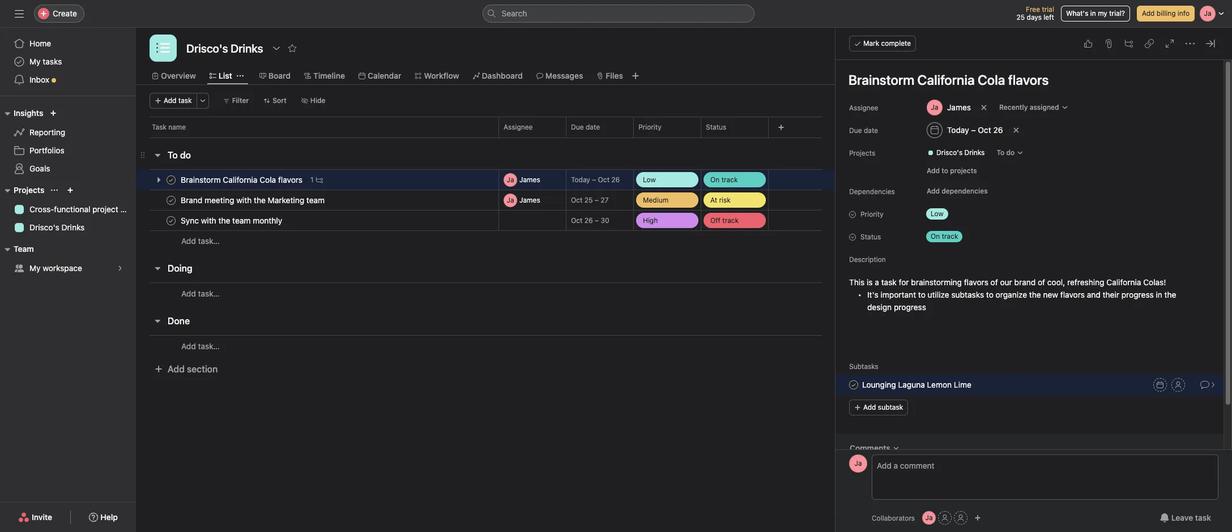 Task type: describe. For each thing, give the bounding box(es) containing it.
design
[[868, 303, 892, 312]]

dashboard
[[482, 71, 523, 80]]

overview
[[161, 71, 196, 80]]

add billing info button
[[1138, 6, 1195, 22]]

add task
[[164, 96, 192, 105]]

at risk
[[711, 196, 731, 204]]

new image
[[50, 110, 57, 117]]

due date for priority
[[571, 123, 600, 132]]

cross-
[[29, 205, 54, 214]]

track for off track dropdown button
[[723, 216, 739, 225]]

inbox link
[[7, 71, 129, 89]]

2 vertical spatial james
[[520, 196, 541, 204]]

functional
[[54, 205, 90, 214]]

add down add to projects "button"
[[927, 187, 940, 196]]

add a task to this section image
[[198, 264, 207, 273]]

track inside brainstorm california cola flavors dialog
[[942, 232, 959, 241]]

2 vertical spatial completed image
[[847, 379, 861, 392]]

goals link
[[7, 160, 129, 178]]

0 horizontal spatial to do
[[168, 150, 191, 160]]

leave task
[[1172, 514, 1212, 523]]

1 vertical spatial drisco's drinks link
[[7, 219, 129, 237]]

subtasks
[[850, 363, 879, 371]]

portfolios link
[[7, 142, 129, 160]]

insights button
[[0, 107, 43, 120]]

done button
[[168, 311, 190, 332]]

mark
[[864, 39, 880, 48]]

to inside "button"
[[942, 167, 949, 175]]

add tab image
[[631, 71, 640, 80]]

trial?
[[1110, 9, 1126, 18]]

1 horizontal spatial ja
[[855, 460, 862, 468]]

copy task link image
[[1146, 39, 1155, 48]]

assignee for projects
[[850, 104, 879, 112]]

low button
[[922, 206, 990, 222]]

close details image
[[1207, 39, 1216, 48]]

subtasks
[[952, 290, 985, 300]]

workspace
[[43, 264, 82, 273]]

timeline
[[313, 71, 345, 80]]

add task… button for 1st collapse task list for this section icon from the bottom
[[181, 340, 220, 353]]

collaborators
[[872, 514, 915, 523]]

my tasks link
[[7, 53, 129, 71]]

in inside this is a task for brainstorming flavors of our brand of cool, refreshing california colas! it's important to utilize subtasks to organize the new flavors and their progress in the design progress
[[1157, 290, 1163, 300]]

track for top on track dropdown button
[[722, 175, 738, 184]]

is
[[867, 278, 873, 287]]

board link
[[259, 70, 291, 82]]

due for projects
[[850, 126, 862, 135]]

add down doing button
[[181, 289, 196, 298]]

priority inside row
[[639, 123, 662, 132]]

1 vertical spatial ja button
[[923, 512, 936, 525]]

sort button
[[259, 93, 292, 109]]

comments button
[[843, 439, 907, 459]]

0 vertical spatial ja button
[[850, 455, 868, 473]]

to do button
[[992, 145, 1029, 161]]

projects element
[[0, 180, 136, 239]]

my workspace
[[29, 264, 82, 273]]

off track button
[[702, 211, 769, 231]]

2 of from the left
[[1038, 278, 1046, 287]]

– left the 27 on the top
[[595, 196, 599, 205]]

sort
[[273, 96, 287, 105]]

drinks inside brainstorm california cola flavors dialog
[[965, 149, 985, 157]]

date for projects
[[864, 126, 879, 135]]

free trial 25 days left
[[1017, 5, 1055, 22]]

oct up oct 26 – 30
[[571, 196, 583, 205]]

completed image
[[164, 173, 178, 187]]

– up "oct 25 – 27" on the left top of page
[[592, 176, 596, 184]]

0 horizontal spatial status
[[706, 123, 727, 132]]

add subtask image
[[1125, 39, 1134, 48]]

drisco's drinks inside the projects element
[[29, 223, 85, 232]]

workflow
[[424, 71, 459, 80]]

my
[[1099, 9, 1108, 18]]

it's
[[868, 290, 879, 300]]

search list box
[[483, 5, 755, 23]]

invite
[[32, 513, 52, 523]]

brainstorming
[[912, 278, 962, 287]]

assigned
[[1030, 103, 1060, 112]]

timeline link
[[304, 70, 345, 82]]

team
[[14, 244, 34, 254]]

james for james button
[[520, 175, 541, 184]]

1 add task… row from the top
[[136, 231, 836, 252]]

add section
[[168, 364, 218, 375]]

low inside dropdown button
[[931, 210, 944, 218]]

1 horizontal spatial on track button
[[922, 229, 990, 245]]

cross-functional project plan
[[29, 205, 136, 214]]

on track inside row
[[711, 175, 738, 184]]

tasks
[[43, 57, 62, 66]]

in inside button
[[1091, 9, 1097, 18]]

projects
[[951, 167, 978, 175]]

portfolios
[[29, 146, 64, 155]]

show options image
[[272, 44, 281, 53]]

assignee for priority
[[504, 123, 533, 132]]

plan
[[120, 205, 136, 214]]

free
[[1027, 5, 1041, 14]]

high
[[643, 216, 658, 225]]

completed image for oct 26 – 30
[[164, 214, 178, 228]]

comments
[[850, 444, 891, 453]]

expand subtask list for the task brainstorm california cola flavors image
[[154, 175, 163, 184]]

home link
[[7, 35, 129, 53]]

1 horizontal spatial progress
[[1122, 290, 1154, 300]]

mark complete button
[[850, 36, 917, 52]]

workflow link
[[415, 70, 459, 82]]

calendar
[[368, 71, 402, 80]]

oct down "oct 25 – 27" on the left top of page
[[571, 217, 583, 225]]

organize
[[996, 290, 1028, 300]]

due date for projects
[[850, 126, 879, 135]]

row containing ja
[[136, 190, 836, 211]]

do inside dropdown button
[[1007, 149, 1015, 157]]

task name
[[152, 123, 186, 132]]

james for james dropdown button
[[948, 103, 972, 112]]

left
[[1044, 13, 1055, 22]]

add to projects
[[927, 167, 978, 175]]

add or remove collaborators image
[[975, 515, 982, 522]]

projects inside dropdown button
[[14, 185, 44, 195]]

section
[[187, 364, 218, 375]]

overview link
[[152, 70, 196, 82]]

task… for third add task… button from the bottom
[[198, 236, 220, 246]]

1 the from the left
[[1030, 290, 1042, 300]]

my for my tasks
[[29, 57, 41, 66]]

to inside button
[[168, 150, 178, 160]]

james button
[[504, 173, 564, 187]]

add task… inside the header to do tree grid
[[181, 236, 220, 246]]

hide
[[311, 96, 326, 105]]

1 subtask image
[[316, 177, 323, 183]]

ja inside the header to do tree grid
[[507, 196, 514, 204]]

add task… row for first collapse task list for this section icon
[[136, 283, 836, 304]]

row containing james
[[136, 169, 836, 190]]

Brand meeting with the Marketing team text field
[[179, 195, 328, 206]]

drisco's drinks link inside brainstorm california cola flavors dialog
[[923, 147, 990, 159]]

add task… button for first collapse task list for this section icon
[[181, 288, 220, 300]]

files link
[[597, 70, 623, 82]]

25 inside free trial 25 days left
[[1017, 13, 1025, 22]]

insights element
[[0, 103, 136, 180]]

what's in my trial?
[[1067, 9, 1126, 18]]

off track
[[711, 216, 739, 225]]

recently assigned button
[[995, 100, 1074, 116]]

add to projects button
[[922, 163, 983, 179]]

drisco's inside brainstorm california cola flavors dialog
[[937, 149, 963, 157]]

new project or portfolio image
[[67, 187, 74, 194]]

recently assigned
[[1000, 103, 1060, 112]]

collapse task list for this section image
[[153, 151, 162, 160]]

full screen image
[[1166, 39, 1175, 48]]

days
[[1027, 13, 1042, 22]]

this
[[850, 278, 865, 287]]

due for priority
[[571, 123, 584, 132]]

trial
[[1043, 5, 1055, 14]]

our
[[1001, 278, 1013, 287]]

today – oct 26 inside brainstorm california cola flavors dialog
[[948, 125, 1004, 135]]

2 the from the left
[[1165, 290, 1177, 300]]

medium button
[[634, 190, 701, 210]]

goals
[[29, 164, 50, 173]]

task inside this is a task for brainstorming flavors of our brand of cool, refreshing california colas! it's important to utilize subtasks to organize the new flavors and their progress in the design progress
[[882, 278, 897, 287]]

add subtask
[[864, 404, 904, 412]]

to inside dropdown button
[[997, 149, 1005, 157]]

projects inside brainstorm california cola flavors dialog
[[850, 149, 876, 158]]

doing
[[168, 264, 192, 274]]

on inside brainstorm california cola flavors dialog
[[931, 232, 940, 241]]

26 inside brainstorm california cola flavors dialog
[[994, 125, 1004, 135]]

task for add task
[[178, 96, 192, 105]]

oct up the 27 on the top
[[598, 176, 610, 184]]

attachments: add a file to this task, brainstorm california cola flavors image
[[1105, 39, 1114, 48]]

billing
[[1157, 9, 1176, 18]]



Task type: locate. For each thing, give the bounding box(es) containing it.
help button
[[82, 508, 125, 528]]

my inside global element
[[29, 57, 41, 66]]

– down james dropdown button
[[972, 125, 976, 135]]

complete
[[882, 39, 912, 48]]

reporting
[[29, 128, 65, 137]]

my inside teams element
[[29, 264, 41, 273]]

today
[[948, 125, 970, 135], [571, 176, 591, 184]]

ja down james button
[[507, 196, 514, 204]]

Task Name text field
[[863, 379, 972, 392]]

oct
[[978, 125, 992, 135], [598, 176, 610, 184], [571, 196, 583, 205], [571, 217, 583, 225]]

track down low dropdown button
[[942, 232, 959, 241]]

add task… row
[[136, 231, 836, 252], [136, 283, 836, 304], [136, 336, 836, 357]]

add
[[1143, 9, 1155, 18], [164, 96, 177, 105], [927, 167, 940, 175], [927, 187, 940, 196], [181, 236, 196, 246], [181, 289, 196, 298], [181, 342, 196, 351], [168, 364, 185, 375], [864, 404, 877, 412]]

completed checkbox inside brainstorm california cola flavors cell
[[164, 173, 178, 187]]

0 horizontal spatial due date
[[571, 123, 600, 132]]

my left tasks
[[29, 57, 41, 66]]

1 vertical spatial today
[[571, 176, 591, 184]]

drinks up projects
[[965, 149, 985, 157]]

due date inside brainstorm california cola flavors dialog
[[850, 126, 879, 135]]

to right collapse task list for this section image
[[168, 150, 178, 160]]

0 vertical spatial status
[[706, 123, 727, 132]]

to left organize
[[987, 290, 994, 300]]

completed checkbox for oct 26
[[164, 214, 178, 228]]

collapse task list for this section image
[[153, 264, 162, 273], [153, 317, 162, 326]]

on track down low dropdown button
[[931, 232, 959, 241]]

1 vertical spatial add task… button
[[181, 288, 220, 300]]

add task… button up section
[[181, 340, 220, 353]]

3 add task… row from the top
[[136, 336, 836, 357]]

doing button
[[168, 258, 192, 279]]

new
[[1044, 290, 1059, 300]]

task for leave task
[[1196, 514, 1212, 523]]

0 vertical spatial 26
[[994, 125, 1004, 135]]

on track inside brainstorm california cola flavors dialog
[[931, 232, 959, 241]]

in down colas!
[[1157, 290, 1163, 300]]

0 vertical spatial add task… button
[[181, 235, 220, 248]]

ja button down comments
[[850, 455, 868, 473]]

to left projects
[[942, 167, 949, 175]]

1 add task… button from the top
[[181, 235, 220, 248]]

drinks inside the projects element
[[61, 223, 85, 232]]

add dependencies
[[927, 187, 988, 196]]

1 horizontal spatial do
[[1007, 149, 1015, 157]]

add task… button down add a task to this section "image"
[[181, 288, 220, 300]]

1 vertical spatial my
[[29, 264, 41, 273]]

add task… for first collapse task list for this section icon
[[181, 289, 220, 298]]

0 horizontal spatial today
[[571, 176, 591, 184]]

task inside the add task button
[[178, 96, 192, 105]]

projects up dependencies
[[850, 149, 876, 158]]

1 vertical spatial progress
[[894, 303, 927, 312]]

1 horizontal spatial low
[[931, 210, 944, 218]]

0 vertical spatial drisco's drinks
[[937, 149, 985, 157]]

more actions image
[[199, 97, 206, 104]]

0 vertical spatial drisco's drinks link
[[923, 147, 990, 159]]

0 horizontal spatial of
[[991, 278, 999, 287]]

1 horizontal spatial status
[[861, 233, 882, 241]]

the left new at the right
[[1030, 290, 1042, 300]]

0 vertical spatial on
[[711, 175, 720, 184]]

1 horizontal spatial date
[[864, 126, 879, 135]]

track right "off"
[[723, 216, 739, 225]]

do right collapse task list for this section image
[[180, 150, 191, 160]]

collapse task list for this section image left doing
[[153, 264, 162, 273]]

priority down dependencies
[[861, 210, 884, 219]]

project
[[93, 205, 118, 214]]

today inside brainstorm california cola flavors dialog
[[948, 125, 970, 135]]

drisco's inside the projects element
[[29, 223, 59, 232]]

remove assignee image
[[981, 104, 988, 111]]

track up "risk"
[[722, 175, 738, 184]]

1 of from the left
[[991, 278, 999, 287]]

due date inside row
[[571, 123, 600, 132]]

completed checkbox inside sync with the team monthly cell
[[164, 214, 178, 228]]

1 horizontal spatial ja button
[[923, 512, 936, 525]]

ja down comments
[[855, 460, 862, 468]]

row containing high
[[136, 210, 836, 231]]

Completed checkbox
[[164, 173, 178, 187], [847, 379, 861, 392]]

description document
[[837, 277, 1211, 314]]

help
[[100, 513, 118, 523]]

james inside dropdown button
[[948, 103, 972, 112]]

ja right collaborators
[[926, 514, 933, 523]]

0 horizontal spatial drisco's drinks link
[[7, 219, 129, 237]]

1 horizontal spatial to do
[[997, 149, 1015, 157]]

add left projects
[[927, 167, 940, 175]]

3 add task… from the top
[[181, 342, 220, 351]]

search button
[[483, 5, 755, 23]]

0 vertical spatial in
[[1091, 9, 1097, 18]]

my tasks
[[29, 57, 62, 66]]

1 vertical spatial on track
[[931, 232, 959, 241]]

1 horizontal spatial flavors
[[1061, 290, 1085, 300]]

main content inside brainstorm california cola flavors dialog
[[836, 60, 1224, 498]]

1 completed checkbox from the top
[[164, 194, 178, 207]]

2 vertical spatial task…
[[198, 342, 220, 351]]

0 vertical spatial task…
[[198, 236, 220, 246]]

progress down important
[[894, 303, 927, 312]]

add left "billing"
[[1143, 9, 1155, 18]]

Task Name text field
[[842, 67, 1211, 93]]

1 vertical spatial assignee
[[504, 123, 533, 132]]

1 vertical spatial 25
[[585, 196, 593, 205]]

1 vertical spatial add task… row
[[136, 283, 836, 304]]

flavors
[[965, 278, 989, 287], [1061, 290, 1085, 300]]

low button
[[634, 170, 701, 190]]

in
[[1091, 9, 1097, 18], [1157, 290, 1163, 300]]

1 vertical spatial drisco's drinks
[[29, 223, 85, 232]]

Completed checkbox
[[164, 194, 178, 207], [164, 214, 178, 228]]

1 vertical spatial 26
[[612, 176, 620, 184]]

task inside leave task button
[[1196, 514, 1212, 523]]

1 vertical spatial today – oct 26
[[571, 176, 620, 184]]

refreshing
[[1068, 278, 1105, 287]]

1 horizontal spatial due date
[[850, 126, 879, 135]]

2 horizontal spatial to
[[987, 290, 994, 300]]

1 collapse task list for this section image from the top
[[153, 264, 162, 273]]

on inside the header to do tree grid
[[711, 175, 720, 184]]

what's in my trial? button
[[1062, 6, 1131, 22]]

completed image for oct 25 – 27
[[164, 194, 178, 207]]

0 horizontal spatial in
[[1091, 9, 1097, 18]]

hide sidebar image
[[15, 9, 24, 18]]

on down low dropdown button
[[931, 232, 940, 241]]

completed checkbox right the expand subtask list for the task brainstorm california cola flavors image
[[164, 173, 178, 187]]

task… inside the header to do tree grid
[[198, 236, 220, 246]]

2 my from the top
[[29, 264, 41, 273]]

0 vertical spatial progress
[[1122, 290, 1154, 300]]

0 horizontal spatial to
[[919, 290, 926, 300]]

brainstorm california cola flavors dialog
[[836, 28, 1233, 533]]

see details, my workspace image
[[117, 265, 124, 272]]

dashboard link
[[473, 70, 523, 82]]

reporting link
[[7, 124, 129, 142]]

create button
[[34, 5, 84, 23]]

0 horizontal spatial the
[[1030, 290, 1042, 300]]

0 horizontal spatial due
[[571, 123, 584, 132]]

add down overview link
[[164, 96, 177, 105]]

on track button up at risk popup button
[[702, 170, 769, 190]]

0 vertical spatial 25
[[1017, 13, 1025, 22]]

add task button
[[150, 93, 197, 109]]

1 horizontal spatial on track
[[931, 232, 959, 241]]

1 horizontal spatial 25
[[1017, 13, 1025, 22]]

leave task button
[[1153, 508, 1219, 529]]

add task… button up add a task to this section "image"
[[181, 235, 220, 248]]

1 add task… from the top
[[181, 236, 220, 246]]

1 vertical spatial completed checkbox
[[847, 379, 861, 392]]

brand meeting with the marketing team cell
[[136, 190, 499, 211]]

header to do tree grid
[[136, 169, 836, 252]]

2 horizontal spatial 26
[[994, 125, 1004, 135]]

james inside button
[[520, 175, 541, 184]]

2 vertical spatial add task…
[[181, 342, 220, 351]]

global element
[[0, 28, 136, 96]]

list
[[219, 71, 232, 80]]

progress down the california
[[1122, 290, 1154, 300]]

oct 25 – 27
[[571, 196, 609, 205]]

teams element
[[0, 239, 136, 280]]

projects
[[850, 149, 876, 158], [14, 185, 44, 195]]

row containing task name
[[136, 117, 836, 138]]

my down team on the left top of page
[[29, 264, 41, 273]]

james
[[948, 103, 972, 112], [520, 175, 541, 184], [520, 196, 541, 204]]

completed image
[[164, 194, 178, 207], [164, 214, 178, 228], [847, 379, 861, 392]]

0 horizontal spatial today – oct 26
[[571, 176, 620, 184]]

1 vertical spatial collapse task list for this section image
[[153, 317, 162, 326]]

add task… up section
[[181, 342, 220, 351]]

0 vertical spatial low
[[643, 175, 656, 184]]

add dependencies button
[[922, 184, 993, 200]]

add task… down add a task to this section "image"
[[181, 289, 220, 298]]

of left our
[[991, 278, 999, 287]]

main content containing james
[[836, 60, 1224, 498]]

0 vertical spatial completed checkbox
[[164, 173, 178, 187]]

on up at
[[711, 175, 720, 184]]

0 vertical spatial task
[[178, 96, 192, 105]]

task right leave on the bottom right
[[1196, 514, 1212, 523]]

subtask
[[878, 404, 904, 412]]

list image
[[156, 41, 170, 55]]

1 horizontal spatial completed checkbox
[[847, 379, 861, 392]]

tab actions image
[[237, 73, 244, 79]]

brainstorm california cola flavors cell
[[136, 169, 499, 190]]

drinks down cross-functional project plan 'link' on the top left of the page
[[61, 223, 85, 232]]

to do right collapse task list for this section image
[[168, 150, 191, 160]]

status
[[706, 123, 727, 132], [861, 233, 882, 241]]

drisco's down cross-
[[29, 223, 59, 232]]

completed checkbox inside brainstorm california cola flavors dialog
[[847, 379, 861, 392]]

priority inside brainstorm california cola flavors dialog
[[861, 210, 884, 219]]

my for my workspace
[[29, 264, 41, 273]]

drisco's drinks up projects
[[937, 149, 985, 157]]

on
[[711, 175, 720, 184], [931, 232, 940, 241]]

due
[[571, 123, 584, 132], [850, 126, 862, 135]]

the down colas!
[[1165, 290, 1177, 300]]

2 vertical spatial 26
[[585, 217, 593, 225]]

0 horizontal spatial assignee
[[504, 123, 533, 132]]

main content
[[836, 60, 1224, 498]]

2 completed checkbox from the top
[[164, 214, 178, 228]]

clear due date image
[[1013, 127, 1020, 134]]

0 vertical spatial flavors
[[965, 278, 989, 287]]

1 horizontal spatial drisco's
[[937, 149, 963, 157]]

leave
[[1172, 514, 1194, 523]]

to down recently
[[997, 149, 1005, 157]]

flavors down refreshing
[[1061, 290, 1085, 300]]

projects up cross-
[[14, 185, 44, 195]]

0 vertical spatial completed checkbox
[[164, 194, 178, 207]]

add task… row for 1st collapse task list for this section icon from the bottom
[[136, 336, 836, 357]]

james button
[[922, 97, 977, 118]]

drisco's drinks link up the add to projects
[[923, 147, 990, 159]]

show options, current sort, top image
[[51, 187, 58, 194]]

do inside button
[[180, 150, 191, 160]]

ja button right collaborators
[[923, 512, 936, 525]]

0 horizontal spatial on track
[[711, 175, 738, 184]]

more actions for this task image
[[1186, 39, 1195, 48]]

insights
[[14, 108, 43, 118]]

team button
[[0, 243, 34, 256]]

do down the clear due date image on the right top
[[1007, 149, 1015, 157]]

collapse task list for this section image left done
[[153, 317, 162, 326]]

add inside button
[[1143, 9, 1155, 18]]

add billing info
[[1143, 9, 1190, 18]]

30
[[601, 217, 610, 225]]

1 vertical spatial task…
[[198, 289, 220, 298]]

calendar link
[[359, 70, 402, 82]]

assignee inside brainstorm california cola flavors dialog
[[850, 104, 879, 112]]

completed checkbox for oct 25
[[164, 194, 178, 207]]

1 vertical spatial on
[[931, 232, 940, 241]]

2 horizontal spatial ja
[[926, 514, 933, 523]]

low inside popup button
[[643, 175, 656, 184]]

row
[[136, 117, 836, 138], [150, 137, 822, 138], [136, 169, 836, 190], [136, 190, 836, 211], [136, 210, 836, 231]]

to
[[942, 167, 949, 175], [919, 290, 926, 300], [987, 290, 994, 300]]

0 vertical spatial projects
[[850, 149, 876, 158]]

add subtask button
[[850, 400, 909, 416]]

drisco's up the add to projects
[[937, 149, 963, 157]]

0 horizontal spatial projects
[[14, 185, 44, 195]]

– left 30
[[595, 217, 599, 225]]

low
[[643, 175, 656, 184], [931, 210, 944, 218]]

0 vertical spatial priority
[[639, 123, 662, 132]]

to
[[997, 149, 1005, 157], [168, 150, 178, 160]]

add task… button
[[181, 235, 220, 248], [181, 288, 220, 300], [181, 340, 220, 353]]

in left the my
[[1091, 9, 1097, 18]]

0 horizontal spatial flavors
[[965, 278, 989, 287]]

0 horizontal spatial priority
[[639, 123, 662, 132]]

add up add section button
[[181, 342, 196, 351]]

2 vertical spatial add task… button
[[181, 340, 220, 353]]

task
[[152, 123, 167, 132]]

0 vertical spatial assignee
[[850, 104, 879, 112]]

date inside row
[[586, 123, 600, 132]]

0 horizontal spatial drinks
[[61, 223, 85, 232]]

low down add dependencies button
[[931, 210, 944, 218]]

task… up add a task to this section "image"
[[198, 236, 220, 246]]

add task… up add a task to this section "image"
[[181, 236, 220, 246]]

to do button
[[168, 145, 191, 166]]

status inside brainstorm california cola flavors dialog
[[861, 233, 882, 241]]

task… up section
[[198, 342, 220, 351]]

25 left 'days'
[[1017, 13, 1025, 22]]

2 add task… from the top
[[181, 289, 220, 298]]

0 vertical spatial collapse task list for this section image
[[153, 264, 162, 273]]

to left utilize
[[919, 290, 926, 300]]

mark complete
[[864, 39, 912, 48]]

27
[[601, 196, 609, 205]]

task right a on the bottom right of the page
[[882, 278, 897, 287]]

25 left the 27 on the top
[[585, 196, 593, 205]]

medium
[[643, 196, 669, 204]]

brand
[[1015, 278, 1036, 287]]

1 my from the top
[[29, 57, 41, 66]]

add to starred image
[[288, 44, 297, 53]]

25 inside row
[[585, 196, 593, 205]]

on track up "risk"
[[711, 175, 738, 184]]

completed checkbox down subtasks
[[847, 379, 861, 392]]

task
[[178, 96, 192, 105], [882, 278, 897, 287], [1196, 514, 1212, 523]]

my workspace link
[[7, 260, 129, 278]]

0 vertical spatial james
[[948, 103, 972, 112]]

– inside brainstorm california cola flavors dialog
[[972, 125, 976, 135]]

add inside "button"
[[927, 167, 940, 175]]

add task… for 1st collapse task list for this section icon from the bottom
[[181, 342, 220, 351]]

date inside brainstorm california cola flavors dialog
[[864, 126, 879, 135]]

1 horizontal spatial task
[[882, 278, 897, 287]]

0 vertical spatial ja
[[507, 196, 514, 204]]

Sync with the team monthly text field
[[179, 215, 286, 226]]

today – oct 26 up "oct 25 – 27" on the left top of page
[[571, 176, 620, 184]]

today inside row
[[571, 176, 591, 184]]

0 likes. click to like this task image
[[1084, 39, 1093, 48]]

to do inside dropdown button
[[997, 149, 1015, 157]]

files
[[606, 71, 623, 80]]

task left more actions icon
[[178, 96, 192, 105]]

cross-functional project plan link
[[7, 201, 136, 219]]

1 horizontal spatial to
[[942, 167, 949, 175]]

priority
[[639, 123, 662, 132], [861, 210, 884, 219]]

of left "cool,"
[[1038, 278, 1046, 287]]

today – oct 26 inside row
[[571, 176, 620, 184]]

date
[[586, 123, 600, 132], [864, 126, 879, 135]]

1 vertical spatial completed image
[[164, 214, 178, 228]]

0 vertical spatial my
[[29, 57, 41, 66]]

date for priority
[[586, 123, 600, 132]]

priority down add tab image
[[639, 123, 662, 132]]

1 task… from the top
[[198, 236, 220, 246]]

oct down the remove assignee image
[[978, 125, 992, 135]]

on track button down low dropdown button
[[922, 229, 990, 245]]

0 vertical spatial on track button
[[702, 170, 769, 190]]

today – oct 26 down the remove assignee image
[[948, 125, 1004, 135]]

2 add task… row from the top
[[136, 283, 836, 304]]

add inside the header to do tree grid
[[181, 236, 196, 246]]

1 vertical spatial in
[[1157, 290, 1163, 300]]

0 horizontal spatial 26
[[585, 217, 593, 225]]

1 vertical spatial low
[[931, 210, 944, 218]]

1 horizontal spatial projects
[[850, 149, 876, 158]]

task…
[[198, 236, 220, 246], [198, 289, 220, 298], [198, 342, 220, 351]]

0 horizontal spatial task
[[178, 96, 192, 105]]

today up "oct 25 – 27" on the left top of page
[[571, 176, 591, 184]]

drisco's drinks inside brainstorm california cola flavors dialog
[[937, 149, 985, 157]]

completed image inside brand meeting with the marketing team cell
[[164, 194, 178, 207]]

None text field
[[184, 38, 266, 58]]

invite button
[[11, 508, 60, 528]]

hide button
[[296, 93, 331, 109]]

progress
[[1122, 290, 1154, 300], [894, 303, 927, 312]]

task… for add task… button corresponding to 1st collapse task list for this section icon from the bottom
[[198, 342, 220, 351]]

0 horizontal spatial ja button
[[850, 455, 868, 473]]

1 horizontal spatial 26
[[612, 176, 620, 184]]

create
[[53, 9, 77, 18]]

2 add task… button from the top
[[181, 288, 220, 300]]

off
[[711, 216, 721, 225]]

1 horizontal spatial in
[[1157, 290, 1163, 300]]

board
[[269, 71, 291, 80]]

dependencies
[[850, 188, 895, 196]]

name
[[168, 123, 186, 132]]

1 horizontal spatial today
[[948, 125, 970, 135]]

1 horizontal spatial assignee
[[850, 104, 879, 112]]

drisco's drinks down cross-functional project plan 'link' on the top left of the page
[[29, 223, 85, 232]]

3 add task… button from the top
[[181, 340, 220, 353]]

low up 'medium'
[[643, 175, 656, 184]]

1 horizontal spatial of
[[1038, 278, 1046, 287]]

Brainstorm California Cola flavors text field
[[179, 174, 306, 186]]

colas!
[[1144, 278, 1167, 287]]

completed checkbox inside brand meeting with the marketing team cell
[[164, 194, 178, 207]]

oct inside brainstorm california cola flavors dialog
[[978, 125, 992, 135]]

3 task… from the top
[[198, 342, 220, 351]]

add up doing
[[181, 236, 196, 246]]

–
[[972, 125, 976, 135], [592, 176, 596, 184], [595, 196, 599, 205], [595, 217, 599, 225]]

0 vertical spatial drisco's
[[937, 149, 963, 157]]

0 vertical spatial track
[[722, 175, 738, 184]]

0 horizontal spatial date
[[586, 123, 600, 132]]

drisco's drinks
[[937, 149, 985, 157], [29, 223, 85, 232]]

task… down add a task to this section "image"
[[198, 289, 220, 298]]

to do down the clear due date image on the right top
[[997, 149, 1015, 157]]

a
[[875, 278, 880, 287]]

0 horizontal spatial on track button
[[702, 170, 769, 190]]

1 vertical spatial track
[[723, 216, 739, 225]]

2 horizontal spatial task
[[1196, 514, 1212, 523]]

25
[[1017, 13, 1025, 22], [585, 196, 593, 205]]

task… for first collapse task list for this section icon's add task… button
[[198, 289, 220, 298]]

2 task… from the top
[[198, 289, 220, 298]]

0 horizontal spatial to
[[168, 150, 178, 160]]

add field image
[[778, 124, 785, 131]]

completed image inside sync with the team monthly cell
[[164, 214, 178, 228]]

drisco's drinks link down functional
[[7, 219, 129, 237]]

flavors up the subtasks
[[965, 278, 989, 287]]

add left subtask
[[864, 404, 877, 412]]

2 vertical spatial ja
[[926, 514, 933, 523]]

1 vertical spatial completed checkbox
[[164, 214, 178, 228]]

description
[[850, 256, 886, 264]]

due inside brainstorm california cola flavors dialog
[[850, 126, 862, 135]]

done
[[168, 316, 190, 326]]

2 collapse task list for this section image from the top
[[153, 317, 162, 326]]

sync with the team monthly cell
[[136, 210, 499, 231]]

today down james dropdown button
[[948, 125, 970, 135]]

0 vertical spatial today
[[948, 125, 970, 135]]

add left section
[[168, 364, 185, 375]]



Task type: vqa. For each thing, say whether or not it's contained in the screenshot.
TODAY in the main content
yes



